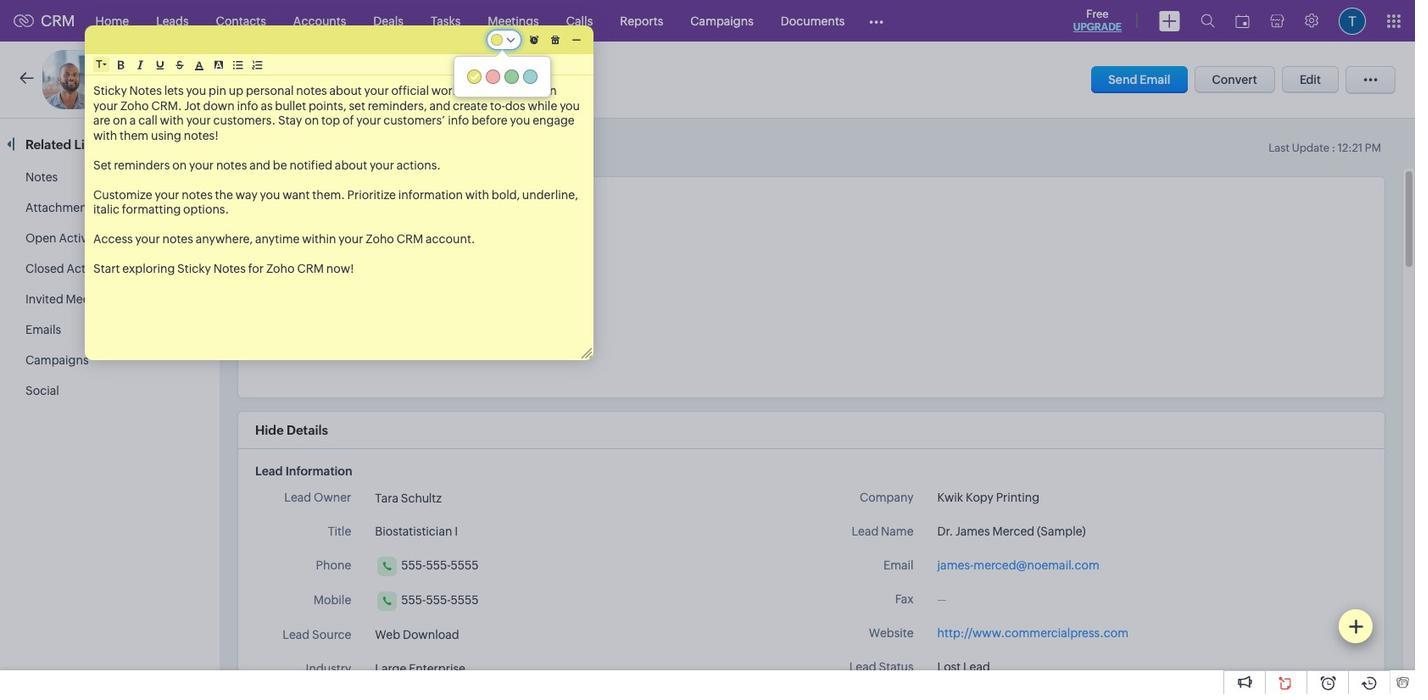 Task type: vqa. For each thing, say whether or not it's contained in the screenshot.


Task type: describe. For each thing, give the bounding box(es) containing it.
free upgrade
[[1074, 8, 1122, 33]]

james-merced@noemail.com for the topmost 'james-merced@noemail.com' link
[[430, 238, 592, 252]]

1 vertical spatial notes
[[25, 171, 58, 184]]

home
[[96, 14, 129, 28]]

closed activities
[[25, 262, 117, 276]]

1 vertical spatial within
[[302, 232, 336, 246]]

notes!
[[184, 129, 219, 142]]

notes up the
[[216, 158, 247, 172]]

from
[[494, 84, 521, 98]]

for
[[248, 262, 264, 276]]

printing inside dr. james merced (sample) - kwik kopy printing
[[409, 73, 456, 87]]

1 vertical spatial with
[[93, 129, 117, 142]]

mobile
[[314, 594, 351, 607]]

555- down biostatistician
[[402, 559, 426, 573]]

items
[[461, 84, 492, 98]]

1 horizontal spatial with
[[160, 114, 184, 127]]

1 vertical spatial zoho
[[366, 232, 394, 246]]

calls link
[[553, 0, 607, 41]]

0 vertical spatial lost
[[430, 345, 454, 359]]

convert button
[[1195, 66, 1276, 93]]

0 horizontal spatial lost lead
[[430, 345, 483, 359]]

last update : 12:21 pm
[[1269, 142, 1382, 154]]

biostatistician i
[[375, 525, 458, 539]]

bullet
[[275, 99, 306, 112]]

:
[[1332, 142, 1336, 154]]

open activities
[[25, 232, 110, 245]]

lead owner for title
[[285, 491, 351, 505]]

web download
[[375, 629, 459, 642]]

delete image
[[552, 35, 560, 45]]

1 horizontal spatial campaigns link
[[677, 0, 768, 41]]

http://www.commercialpress.com
[[938, 627, 1129, 641]]

email for 'james-merced@noemail.com' link to the bottom
[[884, 559, 914, 573]]

closed
[[25, 262, 64, 276]]

industry
[[306, 663, 351, 676]]

1 vertical spatial kwik
[[938, 491, 964, 505]]

tara for email
[[430, 204, 454, 217]]

send email button
[[1092, 66, 1188, 93]]

schultz for email
[[456, 204, 497, 217]]

tasks link
[[417, 0, 475, 41]]

access
[[93, 232, 133, 246]]

(sample) for dr. james merced (sample)
[[1038, 525, 1087, 539]]

jot
[[184, 99, 201, 112]]

reminders
[[114, 158, 170, 172]]

contacts link
[[202, 0, 280, 41]]

invited
[[25, 293, 63, 306]]

deals
[[374, 14, 404, 28]]

tasks
[[431, 14, 461, 28]]

large enterprise
[[375, 663, 466, 676]]

email for the topmost 'james-merced@noemail.com' link
[[363, 238, 394, 252]]

now!
[[326, 262, 354, 276]]

top
[[321, 114, 340, 127]]

fax
[[896, 593, 914, 607]]

merced@noemail.com for 'james-merced@noemail.com' link to the bottom
[[974, 559, 1100, 573]]

customize your notes the way you want them. prioritize information with bold, underline, italic formatting options.
[[93, 188, 581, 216]]

1 vertical spatial campaigns
[[25, 354, 89, 367]]

your up exploring
[[135, 232, 160, 246]]

owner for email
[[356, 203, 394, 216]]

1 horizontal spatial status
[[879, 661, 914, 674]]

555-555-5555 for phone
[[402, 559, 479, 573]]

5555 for phone
[[451, 559, 479, 573]]

notes inside customize your notes the way you want them. prioritize information with bold, underline, italic formatting options.
[[182, 188, 213, 201]]

before
[[472, 114, 508, 127]]

closed activities link
[[25, 262, 117, 276]]

0 horizontal spatial crm
[[41, 12, 75, 30]]

0 vertical spatial james-merced@noemail.com link
[[430, 233, 592, 252]]

calendar image
[[1236, 14, 1250, 28]]

your down the set
[[357, 114, 381, 127]]

them.
[[312, 188, 345, 201]]

emails link
[[25, 323, 61, 337]]

555-555-5555 for mobile
[[402, 594, 479, 607]]

james- for the topmost 'james-merced@noemail.com' link
[[430, 238, 466, 252]]

0 vertical spatial lead status
[[329, 345, 394, 359]]

underline,
[[522, 188, 578, 201]]

stay
[[278, 114, 302, 127]]

web
[[375, 629, 401, 642]]

points,
[[309, 99, 347, 112]]

leads
[[156, 14, 189, 28]]

bold,
[[492, 188, 520, 201]]

you down dos
[[510, 114, 531, 127]]

while
[[528, 99, 558, 112]]

enterprise
[[409, 663, 466, 676]]

send
[[1109, 73, 1138, 87]]

1 horizontal spatial on
[[172, 158, 187, 172]]

dos
[[505, 99, 526, 112]]

1 vertical spatial lost
[[938, 661, 961, 674]]

1 vertical spatial kopy
[[966, 491, 994, 505]]

1 vertical spatial james-merced@noemail.com link
[[938, 557, 1100, 575]]

customize
[[93, 188, 152, 201]]

email inside send email button
[[1140, 73, 1171, 87]]

james-merced@noemail.com for 'james-merced@noemail.com' link to the bottom
[[938, 559, 1100, 573]]

555- up 'download'
[[426, 594, 451, 607]]

phone for email
[[358, 274, 394, 288]]

2 horizontal spatial crm
[[397, 232, 424, 246]]

company
[[860, 491, 914, 505]]

send email
[[1109, 73, 1171, 87]]

website
[[869, 627, 914, 641]]

0 horizontal spatial on
[[113, 114, 127, 127]]

kwik inside dr. james merced (sample) - kwik kopy printing
[[346, 73, 374, 87]]

official
[[392, 84, 429, 98]]

large
[[375, 663, 407, 676]]

attachments
[[25, 201, 97, 215]]

2 vertical spatial zoho
[[266, 262, 295, 276]]

2 horizontal spatial on
[[305, 114, 319, 127]]

set reminders on your notes and be notified about your actions.
[[93, 158, 441, 172]]

upgrade
[[1074, 21, 1122, 33]]

minimize image
[[573, 39, 581, 41]]

related list
[[25, 137, 98, 152]]

lead source
[[283, 629, 351, 642]]

down
[[203, 99, 235, 112]]

are
[[93, 114, 110, 127]]

your up are
[[93, 99, 118, 112]]

0 vertical spatial campaigns
[[691, 14, 754, 28]]

up
[[229, 84, 244, 98]]

dr. for dr. james merced (sample)
[[938, 525, 954, 539]]

reminders,
[[368, 99, 427, 112]]

1 horizontal spatial lead status
[[850, 661, 914, 674]]

555- down biostatistician i
[[426, 559, 451, 573]]

to-
[[490, 99, 505, 112]]

1 horizontal spatial lost lead
[[938, 661, 991, 674]]

set
[[93, 158, 112, 172]]

as
[[261, 99, 273, 112]]

search element
[[1191, 0, 1226, 42]]

you up engage
[[560, 99, 580, 112]]

zoho inside sticky notes lets you pin up personal notes about your official work items from within your zoho crm. jot down info as bullet points, set reminders, and create to-dos while you are on a call with your customers. stay on top of your customers' info before you engage with them using notes!
[[120, 99, 149, 112]]

1 horizontal spatial sticky
[[177, 262, 211, 276]]

1 horizontal spatial meetings
[[488, 14, 539, 28]]

overview link
[[258, 136, 314, 150]]

phone for title
[[316, 559, 351, 573]]

create new sticky note image
[[1349, 619, 1364, 635]]

of
[[343, 114, 354, 127]]

social link
[[25, 384, 59, 398]]

italic
[[93, 203, 120, 216]]

leads link
[[143, 0, 202, 41]]

0 horizontal spatial and
[[250, 158, 271, 172]]

want
[[283, 188, 310, 201]]



Task type: locate. For each thing, give the bounding box(es) containing it.
and left be
[[250, 158, 271, 172]]

1 vertical spatial printing
[[997, 491, 1040, 505]]

0 vertical spatial merced@noemail.com
[[466, 238, 592, 252]]

dr. up a
[[115, 69, 138, 88]]

notes left for
[[214, 262, 246, 276]]

notes down related on the left top of page
[[25, 171, 58, 184]]

5555 down i
[[451, 559, 479, 573]]

anytime
[[255, 232, 300, 246]]

the
[[215, 188, 233, 201]]

james for dr. james merced (sample) - kwik kopy printing
[[142, 69, 193, 88]]

hide
[[255, 423, 284, 438]]

0 horizontal spatial merced
[[197, 69, 259, 88]]

1 horizontal spatial schultz
[[456, 204, 497, 217]]

1 horizontal spatial lost
[[938, 661, 961, 674]]

0 vertical spatial sticky
[[93, 84, 127, 98]]

555- up web download
[[402, 594, 426, 607]]

1 vertical spatial info
[[448, 114, 469, 127]]

last
[[1269, 142, 1290, 154]]

dr. for dr. james merced (sample) - kwik kopy printing
[[115, 69, 138, 88]]

sticky
[[93, 84, 127, 98], [177, 262, 211, 276]]

(sample) up bullet
[[263, 69, 336, 88]]

start exploring sticky notes for zoho crm now!
[[93, 262, 354, 276]]

0 vertical spatial info
[[237, 99, 258, 112]]

0 horizontal spatial james-merced@noemail.com link
[[430, 233, 592, 252]]

1 vertical spatial james-
[[938, 559, 974, 573]]

0 vertical spatial crm
[[41, 12, 75, 30]]

2 vertical spatial crm
[[297, 262, 324, 276]]

james-merced@noemail.com down dr. james merced (sample)
[[938, 559, 1100, 573]]

owner for title
[[314, 491, 351, 505]]

documents
[[781, 14, 845, 28]]

tara schultz up account.
[[430, 204, 497, 217]]

crm left account.
[[397, 232, 424, 246]]

tara schultz for title
[[375, 492, 442, 505]]

2 vertical spatial with
[[465, 188, 489, 201]]

james-merced@noemail.com link down bold, in the left of the page
[[430, 233, 592, 252]]

555-555-5555 down i
[[402, 559, 479, 573]]

schultz
[[456, 204, 497, 217], [401, 492, 442, 505]]

1 vertical spatial james
[[956, 525, 991, 539]]

activities for open activities
[[59, 232, 110, 245]]

lead owner down prioritize
[[327, 203, 394, 216]]

2 555-555-5555 from the top
[[402, 594, 479, 607]]

zoho down prioritize
[[366, 232, 394, 246]]

0 vertical spatial (sample)
[[263, 69, 336, 88]]

merced@noemail.com for the topmost 'james-merced@noemail.com' link
[[466, 238, 592, 252]]

zoho up a
[[120, 99, 149, 112]]

0 vertical spatial tara
[[430, 204, 454, 217]]

download
[[403, 629, 459, 642]]

2 horizontal spatial notes
[[214, 262, 246, 276]]

with down crm.
[[160, 114, 184, 127]]

1 vertical spatial and
[[250, 158, 271, 172]]

2 5555 from the top
[[451, 594, 479, 607]]

james down kwik kopy printing
[[956, 525, 991, 539]]

1 vertical spatial merced@noemail.com
[[974, 559, 1100, 573]]

details
[[287, 423, 328, 438]]

1 555-555-5555 from the top
[[402, 559, 479, 573]]

2 vertical spatial notes
[[214, 262, 246, 276]]

social
[[25, 384, 59, 398]]

merced for dr. james merced (sample)
[[993, 525, 1035, 539]]

and inside sticky notes lets you pin up personal notes about your official work items from within your zoho crm. jot down info as bullet points, set reminders, and create to-dos while you are on a call with your customers. stay on top of your customers' info before you engage with them using notes!
[[430, 99, 451, 112]]

crm left now!
[[297, 262, 324, 276]]

notified
[[290, 158, 333, 172]]

phone right now!
[[358, 274, 394, 288]]

1 vertical spatial status
[[879, 661, 914, 674]]

meetings link
[[475, 0, 553, 41]]

merced up down
[[197, 69, 259, 88]]

work
[[432, 84, 459, 98]]

create menu image
[[1160, 11, 1181, 31]]

title
[[328, 525, 351, 539]]

1 vertical spatial sticky
[[177, 262, 211, 276]]

kopy up reminders,
[[377, 73, 406, 87]]

you inside customize your notes the way you want them. prioritize information with bold, underline, italic formatting options.
[[260, 188, 280, 201]]

within up now!
[[302, 232, 336, 246]]

reports
[[620, 14, 664, 28]]

with
[[160, 114, 184, 127], [93, 129, 117, 142], [465, 188, 489, 201]]

2 horizontal spatial zoho
[[366, 232, 394, 246]]

kopy
[[377, 73, 406, 87], [966, 491, 994, 505]]

campaigns link down emails link
[[25, 354, 89, 367]]

12:21
[[1338, 142, 1364, 154]]

access your notes anywhere, anytime within your zoho crm account.
[[93, 232, 475, 246]]

email down prioritize
[[363, 238, 394, 252]]

1 horizontal spatial tara
[[430, 204, 454, 217]]

(sample) down kwik kopy printing
[[1038, 525, 1087, 539]]

0 vertical spatial with
[[160, 114, 184, 127]]

merced@noemail.com down underline,
[[466, 238, 592, 252]]

about for notified
[[335, 158, 367, 172]]

1 horizontal spatial and
[[430, 99, 451, 112]]

1 vertical spatial (sample)
[[1038, 525, 1087, 539]]

0 vertical spatial email
[[1140, 73, 1171, 87]]

0 vertical spatial dr.
[[115, 69, 138, 88]]

0 horizontal spatial kopy
[[377, 73, 406, 87]]

1 vertical spatial activities
[[67, 262, 117, 276]]

anywhere,
[[196, 232, 253, 246]]

meetings up reminder icon
[[488, 14, 539, 28]]

on left a
[[113, 114, 127, 127]]

your up formatting
[[155, 188, 179, 201]]

0 vertical spatial notes
[[129, 84, 162, 98]]

merced@noemail.com down dr. james merced (sample)
[[974, 559, 1100, 573]]

free
[[1087, 8, 1109, 20]]

your up notes!
[[186, 114, 211, 127]]

sticky down anywhere,
[[177, 262, 211, 276]]

hide details link
[[255, 423, 328, 438]]

0 vertical spatial schultz
[[456, 204, 497, 217]]

0 horizontal spatial campaigns
[[25, 354, 89, 367]]

tara for title
[[375, 492, 399, 505]]

notes up options. on the left top
[[182, 188, 213, 201]]

dr.
[[115, 69, 138, 88], [938, 525, 954, 539]]

0 vertical spatial james-merced@noemail.com
[[430, 238, 592, 252]]

phone down title at the bottom left
[[316, 559, 351, 573]]

1 5555 from the top
[[451, 559, 479, 573]]

merced for dr. james merced (sample) - kwik kopy printing
[[197, 69, 259, 88]]

notes up points,
[[296, 84, 327, 98]]

-
[[340, 73, 344, 87]]

0 horizontal spatial (sample)
[[263, 69, 336, 88]]

your down notes!
[[189, 158, 214, 172]]

james up crm.
[[142, 69, 193, 88]]

lead status
[[329, 345, 394, 359], [850, 661, 914, 674]]

james-merced@noemail.com down bold, in the left of the page
[[430, 238, 592, 252]]

0 horizontal spatial email
[[363, 238, 394, 252]]

1 horizontal spatial merced@noemail.com
[[974, 559, 1100, 573]]

1 vertical spatial james-merced@noemail.com
[[938, 559, 1100, 573]]

call
[[138, 114, 158, 127]]

1 vertical spatial campaigns link
[[25, 354, 89, 367]]

notes
[[129, 84, 162, 98], [25, 171, 58, 184], [214, 262, 246, 276]]

calls
[[566, 14, 593, 28]]

0 vertical spatial 555-555-5555
[[402, 559, 479, 573]]

0 vertical spatial kopy
[[377, 73, 406, 87]]

555-555-5555 up 'download'
[[402, 594, 479, 607]]

sticky notes lets you pin up personal notes about your official work items from within your zoho crm. jot down info as bullet points, set reminders, and create to-dos while you are on a call with your customers. stay on top of your customers' info before you engage with them using notes!
[[93, 84, 583, 142]]

actions.
[[397, 158, 441, 172]]

0 vertical spatial status
[[359, 345, 394, 359]]

with inside customize your notes the way you want them. prioritize information with bold, underline, italic formatting options.
[[465, 188, 489, 201]]

open
[[25, 232, 56, 245]]

tara down information
[[430, 204, 454, 217]]

campaigns link
[[677, 0, 768, 41], [25, 354, 89, 367]]

merced@noemail.com
[[466, 238, 592, 252], [974, 559, 1100, 573]]

1 horizontal spatial zoho
[[266, 262, 295, 276]]

0 horizontal spatial dr.
[[115, 69, 138, 88]]

1 vertical spatial lead status
[[850, 661, 914, 674]]

info down the create
[[448, 114, 469, 127]]

0 vertical spatial meetings
[[488, 14, 539, 28]]

owner down information
[[314, 491, 351, 505]]

0 vertical spatial zoho
[[120, 99, 149, 112]]

search image
[[1201, 14, 1216, 28]]

1 horizontal spatial owner
[[356, 203, 394, 216]]

james-merced@noemail.com
[[430, 238, 592, 252], [938, 559, 1100, 573]]

tara
[[430, 204, 454, 217], [375, 492, 399, 505]]

on left top at top
[[305, 114, 319, 127]]

1 horizontal spatial printing
[[997, 491, 1040, 505]]

a
[[130, 114, 136, 127]]

sticky up are
[[93, 84, 127, 98]]

1 vertical spatial tara
[[375, 492, 399, 505]]

james- down dr. james merced (sample)
[[938, 559, 974, 573]]

meetings down start
[[66, 293, 117, 306]]

way
[[236, 188, 258, 201]]

printing up reminders,
[[409, 73, 456, 87]]

lead owner for email
[[327, 203, 394, 216]]

0 vertical spatial 5555
[[451, 559, 479, 573]]

1 horizontal spatial within
[[523, 84, 557, 98]]

notes link
[[25, 171, 58, 184]]

0 vertical spatial james
[[142, 69, 193, 88]]

campaigns right 'reports' link
[[691, 14, 754, 28]]

information
[[399, 188, 463, 201]]

dr. right name at the right bottom of the page
[[938, 525, 954, 539]]

with left bold, in the left of the page
[[465, 188, 489, 201]]

options.
[[183, 203, 229, 216]]

1 horizontal spatial kopy
[[966, 491, 994, 505]]

attachments link
[[25, 201, 97, 215]]

create menu element
[[1150, 0, 1191, 41]]

and down work
[[430, 99, 451, 112]]

dr. james merced (sample)
[[938, 525, 1087, 539]]

5555
[[451, 559, 479, 573], [451, 594, 479, 607]]

email right 'send'
[[1140, 73, 1171, 87]]

0 horizontal spatial kwik
[[346, 73, 374, 87]]

merced down kwik kopy printing
[[993, 525, 1035, 539]]

kwik kopy printing
[[938, 491, 1040, 505]]

campaigns
[[691, 14, 754, 28], [25, 354, 89, 367]]

schultz up biostatistician i
[[401, 492, 442, 505]]

1 vertical spatial tara schultz
[[375, 492, 442, 505]]

0 vertical spatial lost lead
[[430, 345, 483, 359]]

about down timeline link
[[335, 158, 367, 172]]

1 horizontal spatial james
[[956, 525, 991, 539]]

open activities link
[[25, 232, 110, 245]]

kopy up dr. james merced (sample)
[[966, 491, 994, 505]]

name
[[882, 525, 914, 539]]

notes inside sticky notes lets you pin up personal notes about your official work items from within your zoho crm. jot down info as bullet points, set reminders, and create to-dos while you are on a call with your customers. stay on top of your customers' info before you engage with them using notes!
[[296, 84, 327, 98]]

kopy inside dr. james merced (sample) - kwik kopy printing
[[377, 73, 406, 87]]

1 horizontal spatial info
[[448, 114, 469, 127]]

activities up closed activities
[[59, 232, 110, 245]]

(sample) for dr. james merced (sample) - kwik kopy printing
[[263, 69, 336, 88]]

information
[[286, 465, 353, 478]]

james for dr. james merced (sample)
[[956, 525, 991, 539]]

activities down access
[[67, 262, 117, 276]]

related
[[25, 137, 71, 152]]

them
[[120, 129, 149, 142]]

with down are
[[93, 129, 117, 142]]

1 vertical spatial merced
[[993, 525, 1035, 539]]

2 horizontal spatial with
[[465, 188, 489, 201]]

0 horizontal spatial tara
[[375, 492, 399, 505]]

james-merced@noemail.com link down dr. james merced (sample)
[[938, 557, 1100, 575]]

zoho right for
[[266, 262, 295, 276]]

0 vertical spatial activities
[[59, 232, 110, 245]]

formatting
[[122, 203, 181, 216]]

0 horizontal spatial notes
[[25, 171, 58, 184]]

schultz for title
[[401, 492, 442, 505]]

notes inside sticky notes lets you pin up personal notes about your official work items from within your zoho crm. jot down info as bullet points, set reminders, and create to-dos while you are on a call with your customers. stay on top of your customers' info before you engage with them using notes!
[[129, 84, 162, 98]]

within up while
[[523, 84, 557, 98]]

email down name at the right bottom of the page
[[884, 559, 914, 573]]

0 horizontal spatial meetings
[[66, 293, 117, 306]]

on
[[113, 114, 127, 127], [305, 114, 319, 127], [172, 158, 187, 172]]

james- down information
[[430, 238, 466, 252]]

notes down formatting
[[162, 232, 193, 246]]

your down timeline link
[[370, 158, 394, 172]]

1 vertical spatial lead owner
[[285, 491, 351, 505]]

schultz down bold, in the left of the page
[[456, 204, 497, 217]]

0 vertical spatial campaigns link
[[677, 0, 768, 41]]

0 horizontal spatial sticky
[[93, 84, 127, 98]]

1 vertical spatial about
[[335, 158, 367, 172]]

edit
[[1300, 73, 1322, 87]]

reminder image
[[530, 35, 539, 45]]

invited meetings link
[[25, 293, 117, 306]]

profile element
[[1329, 0, 1377, 41]]

your inside customize your notes the way you want them. prioritize information with bold, underline, italic formatting options.
[[155, 188, 179, 201]]

5555 for mobile
[[451, 594, 479, 607]]

lead name
[[852, 525, 914, 539]]

be
[[273, 158, 287, 172]]

sticky inside sticky notes lets you pin up personal notes about your official work items from within your zoho crm. jot down info as bullet points, set reminders, and create to-dos while you are on a call with your customers. stay on top of your customers' info before you engage with them using notes!
[[93, 84, 127, 98]]

0 horizontal spatial zoho
[[120, 99, 149, 112]]

using
[[151, 129, 181, 142]]

your up the set
[[364, 84, 389, 98]]

i
[[455, 525, 458, 539]]

tara up biostatistician
[[375, 492, 399, 505]]

2 horizontal spatial email
[[1140, 73, 1171, 87]]

tara schultz for email
[[430, 204, 497, 217]]

dr. james merced (sample) - kwik kopy printing
[[115, 69, 456, 88]]

you up jot
[[186, 84, 206, 98]]

1 horizontal spatial kwik
[[938, 491, 964, 505]]

about for notes
[[330, 84, 362, 98]]

1 horizontal spatial notes
[[129, 84, 162, 98]]

kwik right -
[[346, 73, 374, 87]]

1 horizontal spatial phone
[[358, 274, 394, 288]]

about inside sticky notes lets you pin up personal notes about your official work items from within your zoho crm. jot down info as bullet points, set reminders, and create to-dos while you are on a call with your customers. stay on top of your customers' info before you engage with them using notes!
[[330, 84, 362, 98]]

1 vertical spatial lost lead
[[938, 661, 991, 674]]

printing up dr. james merced (sample)
[[997, 491, 1040, 505]]

start
[[93, 262, 120, 276]]

0 vertical spatial kwik
[[346, 73, 374, 87]]

lost lead
[[430, 345, 483, 359], [938, 661, 991, 674]]

accounts link
[[280, 0, 360, 41]]

profile image
[[1340, 7, 1367, 34]]

contacts
[[216, 14, 266, 28]]

notes up crm.
[[129, 84, 162, 98]]

within inside sticky notes lets you pin up personal notes about your official work items from within your zoho crm. jot down info as bullet points, set reminders, and create to-dos while you are on a call with your customers. stay on top of your customers' info before you engage with them using notes!
[[523, 84, 557, 98]]

None field
[[96, 58, 107, 71]]

555-555-5555
[[402, 559, 479, 573], [402, 594, 479, 607]]

kwik right company
[[938, 491, 964, 505]]

5555 up 'download'
[[451, 594, 479, 607]]

pm
[[1366, 142, 1382, 154]]

1 vertical spatial owner
[[314, 491, 351, 505]]

campaigns down emails link
[[25, 354, 89, 367]]

on down using
[[172, 158, 187, 172]]

campaigns link right reports
[[677, 0, 768, 41]]

1 horizontal spatial james-merced@noemail.com link
[[938, 557, 1100, 575]]

0 horizontal spatial info
[[237, 99, 258, 112]]

activities for closed activities
[[67, 262, 117, 276]]

1 horizontal spatial crm
[[297, 262, 324, 276]]

lead owner down information
[[285, 491, 351, 505]]

owner down prioritize
[[356, 203, 394, 216]]

crm link
[[14, 12, 75, 30]]

info
[[237, 99, 258, 112], [448, 114, 469, 127]]

your up now!
[[339, 232, 363, 246]]

set
[[349, 99, 366, 112]]

james- for 'james-merced@noemail.com' link to the bottom
[[938, 559, 974, 573]]

edit button
[[1283, 66, 1340, 93]]

notes
[[296, 84, 327, 98], [216, 158, 247, 172], [182, 188, 213, 201], [162, 232, 193, 246]]

biostatistician
[[375, 525, 452, 539]]

crm left home link
[[41, 12, 75, 30]]

about up the set
[[330, 84, 362, 98]]

1 vertical spatial schultz
[[401, 492, 442, 505]]

you right way
[[260, 188, 280, 201]]

0 horizontal spatial status
[[359, 345, 394, 359]]

0 vertical spatial lead owner
[[327, 203, 394, 216]]

email
[[1140, 73, 1171, 87], [363, 238, 394, 252], [884, 559, 914, 573]]

info up customers.
[[237, 99, 258, 112]]

tara schultz up biostatistician
[[375, 492, 442, 505]]

0 vertical spatial merced
[[197, 69, 259, 88]]



